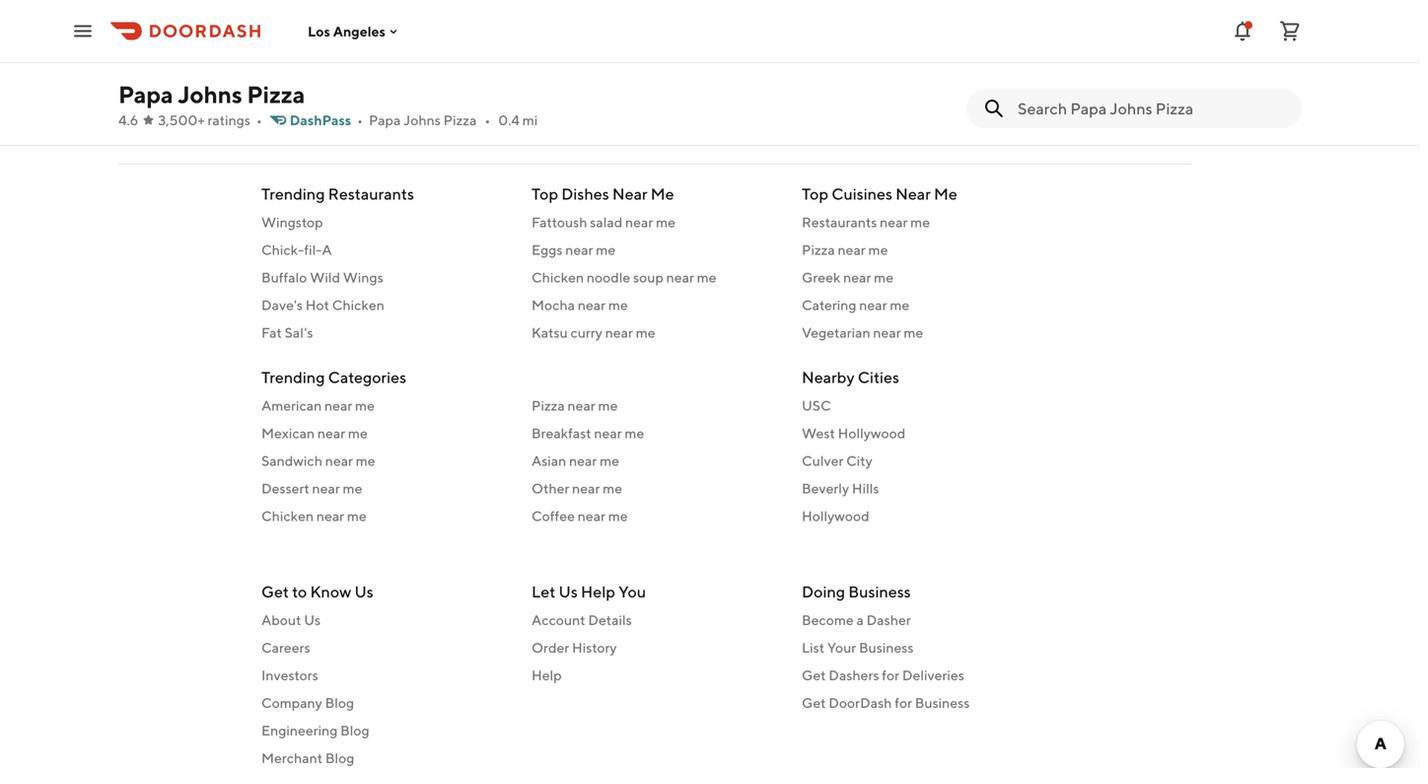 Task type: describe. For each thing, give the bounding box(es) containing it.
engineering blog link
[[261, 721, 508, 741]]

careers
[[261, 640, 310, 656]]

on
[[729, 82, 743, 96]]

beverly
[[802, 480, 849, 497]]

trending restaurants
[[261, 184, 414, 203]]

near inside "link"
[[605, 324, 633, 341]]

papa for papa johns pizza • 0.4 mi
[[369, 112, 401, 128]]

a
[[856, 612, 864, 628]]

me up eggs near me link
[[656, 214, 675, 230]]

dashpass
[[290, 112, 351, 128]]

near for eggs near me link
[[565, 242, 593, 258]]

city
[[846, 453, 872, 469]]

dishes
[[561, 184, 609, 203]]

mexican near me
[[261, 425, 368, 441]]

business inside 'link'
[[915, 695, 970, 711]]

open menu image
[[71, 19, 95, 43]]

katsu curry near me
[[532, 324, 655, 341]]

0 vertical spatial business
[[848, 582, 911, 601]]

dashers
[[829, 667, 879, 683]]

los
[[308, 23, 330, 39]]

pizza left the 0.4
[[443, 112, 477, 128]]

noodle
[[587, 269, 630, 285]]

dasher
[[866, 612, 911, 628]]

get doordash for business
[[802, 695, 970, 711]]

trending for trending restaurants
[[261, 184, 325, 203]]

papa johns pizza
[[118, 80, 305, 108]]

dave's hot chicken link
[[261, 295, 508, 315]]

me for sandwich near me link
[[356, 453, 375, 469]]

0 horizontal spatial pizza near me link
[[532, 396, 778, 416]]

blog for engineering blog
[[340, 722, 369, 739]]

asian near me
[[532, 453, 619, 469]]

near for 'restaurants near me' link
[[880, 214, 908, 230]]

dave's hot chicken
[[261, 297, 384, 313]]

nearby
[[802, 368, 855, 387]]

mocha near me link
[[532, 295, 778, 315]]

a
[[322, 242, 332, 258]]

ratings
[[208, 112, 250, 128]]

near for dishes
[[612, 184, 648, 203]]

me for 'mocha near me' link in the top of the page
[[608, 297, 628, 313]]

papa johns pizza • 0.4 mi
[[369, 112, 538, 128]]

cities
[[858, 368, 899, 387]]

get for get dashers for deliveries
[[802, 667, 826, 683]]

.
[[977, 82, 980, 96]]

get for get to know us
[[261, 582, 289, 601]]

near for coffee near me link
[[578, 508, 605, 524]]

johns for papa johns pizza
[[178, 80, 242, 108]]

you
[[618, 582, 646, 601]]

pizza up greek
[[802, 242, 835, 258]]

greek
[[802, 269, 841, 285]]

me for american near me link
[[355, 397, 375, 414]]

me for greek near me link
[[874, 269, 893, 285]]

mexican
[[261, 425, 315, 441]]

american
[[261, 397, 322, 414]]

1 vertical spatial help
[[532, 667, 562, 683]]

eggs near me
[[532, 242, 616, 258]]

near for american near me link
[[324, 397, 352, 414]]

restaurants inside 'restaurants near me' link
[[802, 214, 877, 230]]

me for asian near me link
[[600, 453, 619, 469]]

near for asian near me link
[[569, 453, 597, 469]]

to
[[292, 582, 307, 601]]

me for breakfast near me link
[[625, 425, 644, 441]]

restaurants near me
[[802, 214, 930, 230]]

west hollywood
[[802, 425, 906, 441]]

los angeles button
[[308, 23, 401, 39]]

usc link
[[802, 396, 1048, 416]]

1 vertical spatial hollywood
[[802, 508, 869, 524]]

near for sandwich near me link
[[325, 453, 353, 469]]

breakfast near me
[[532, 425, 644, 441]]

catering
[[802, 297, 856, 313]]

salad
[[590, 214, 623, 230]]

1 • from the left
[[256, 112, 262, 128]]

0 vertical spatial hollywood
[[838, 425, 906, 441]]

deliveries
[[902, 667, 964, 683]]

katsu
[[532, 324, 568, 341]]

account
[[532, 612, 585, 628]]

near for breakfast near me link
[[594, 425, 622, 441]]

know
[[310, 582, 351, 601]]

near for the dessert near me link
[[312, 480, 340, 497]]

about us
[[261, 612, 321, 628]]

fat
[[261, 324, 282, 341]]

0 vertical spatial merchant
[[923, 82, 977, 96]]

near up "breakfast near me"
[[568, 397, 595, 414]]

3 • from the left
[[485, 112, 490, 128]]

near for catering near me link
[[859, 297, 887, 313]]

me for catering near me link
[[890, 297, 909, 313]]

help link
[[532, 666, 778, 685]]

usc
[[802, 397, 831, 414]]

company blog
[[261, 695, 354, 711]]

engineering
[[261, 722, 338, 739]]

katsu curry near me link
[[532, 323, 778, 343]]

set
[[822, 82, 839, 96]]

get doordash for business link
[[802, 693, 1048, 713]]

vegetarian near me
[[802, 324, 923, 341]]

buffalo wild wings link
[[261, 268, 508, 287]]

me inside "link"
[[636, 324, 655, 341]]

catering near me link
[[802, 295, 1048, 315]]

dessert near me
[[261, 480, 362, 497]]

sandwich near me link
[[261, 451, 508, 471]]

blog for merchant blog
[[325, 750, 354, 766]]

trending for trending categories
[[261, 368, 325, 387]]

papa for papa johns pizza
[[118, 80, 173, 108]]

chicken for chicken noodle soup near me
[[532, 269, 584, 285]]

3,500+
[[158, 112, 205, 128]]

buffalo
[[261, 269, 307, 285]]

sandwich near me
[[261, 453, 375, 469]]

near for mexican near me link
[[317, 425, 345, 441]]

dessert near me link
[[261, 479, 508, 498]]

desserts button
[[118, 19, 347, 54]]

account details link
[[532, 610, 778, 630]]

asian near me link
[[532, 451, 778, 471]]

0 vertical spatial pizza near me
[[802, 242, 888, 258]]

notification bell image
[[1231, 19, 1254, 43]]

order history link
[[532, 638, 778, 658]]

chick-
[[261, 242, 304, 258]]

get dashers for deliveries
[[802, 667, 964, 683]]

vegetarian
[[802, 324, 870, 341]]

investors
[[261, 667, 318, 683]]

american near me link
[[261, 396, 508, 416]]

fat sal's link
[[261, 323, 508, 343]]

coffee
[[532, 508, 575, 524]]

johns for papa johns pizza • 0.4 mi
[[403, 112, 441, 128]]

get dashers for deliveries link
[[802, 666, 1048, 685]]

near for cuisines
[[896, 184, 931, 203]]

chicken near me
[[261, 508, 367, 524]]



Task type: vqa. For each thing, say whether or not it's contained in the screenshot.


Task type: locate. For each thing, give the bounding box(es) containing it.
me down mexican near me link
[[356, 453, 375, 469]]

trending categories
[[261, 368, 406, 387]]

top cuisines near me
[[802, 184, 957, 203]]

top for top cuisines near me
[[802, 184, 828, 203]]

near
[[625, 214, 653, 230], [880, 214, 908, 230], [565, 242, 593, 258], [838, 242, 866, 258], [666, 269, 694, 285], [843, 269, 871, 285], [578, 297, 606, 313], [859, 297, 887, 313], [605, 324, 633, 341], [873, 324, 901, 341], [324, 397, 352, 414], [568, 397, 595, 414], [317, 425, 345, 441], [594, 425, 622, 441], [325, 453, 353, 469], [569, 453, 597, 469], [312, 480, 340, 497], [572, 480, 600, 497], [316, 508, 344, 524], [578, 508, 605, 524]]

pizza near me
[[802, 242, 888, 258], [532, 397, 618, 414]]

top left cuisines
[[802, 184, 828, 203]]

near for vegetarian near me 'link'
[[873, 324, 901, 341]]

pizza near me link down 'restaurants near me' link
[[802, 240, 1048, 260]]

me right soup
[[697, 269, 716, 285]]

0 vertical spatial help
[[581, 582, 615, 601]]

business up the dasher
[[848, 582, 911, 601]]

other near me
[[532, 480, 622, 497]]

breakfast
[[532, 425, 591, 441]]

fat sal's
[[261, 324, 313, 341]]

1 vertical spatial get
[[802, 667, 826, 683]]

• right ratings
[[256, 112, 262, 128]]

Item Search search field
[[1018, 98, 1286, 119]]

me for chicken near me link
[[347, 508, 367, 524]]

coffee near me
[[532, 508, 628, 524]]

get inside 'link'
[[802, 695, 826, 711]]

me up asian near me link
[[625, 425, 644, 441]]

1 vertical spatial pizza near me
[[532, 397, 618, 414]]

0 vertical spatial chicken
[[532, 269, 584, 285]]

for for dashers
[[882, 667, 899, 683]]

me for the dessert near me link
[[343, 480, 362, 497]]

0 horizontal spatial top
[[532, 184, 558, 203]]

me down other near me "link"
[[608, 508, 628, 524]]

•
[[256, 112, 262, 128], [357, 112, 363, 128], [485, 112, 490, 128]]

me for eggs near me link
[[596, 242, 616, 258]]

papa right dashpass • on the left of page
[[369, 112, 401, 128]]

west
[[802, 425, 835, 441]]

0 vertical spatial restaurants
[[328, 184, 414, 203]]

company
[[261, 695, 322, 711]]

prices on this menu are set directly by the merchant .
[[693, 82, 980, 96]]

1 vertical spatial papa
[[369, 112, 401, 128]]

chicken noodle soup near me link
[[532, 268, 778, 287]]

1 vertical spatial merchant
[[261, 750, 323, 766]]

me up coffee near me
[[603, 480, 622, 497]]

get to know us
[[261, 582, 374, 601]]

near down top cuisines near me
[[880, 214, 908, 230]]

me up "breakfast near me"
[[598, 397, 618, 414]]

restaurants up the wingstop link
[[328, 184, 414, 203]]

trending up wingstop
[[261, 184, 325, 203]]

chicken
[[532, 269, 584, 285], [332, 297, 384, 313], [261, 508, 314, 524]]

fattoush salad near me
[[532, 214, 675, 230]]

me for vegetarian near me 'link'
[[904, 324, 923, 341]]

near up greek near me
[[838, 242, 866, 258]]

0 vertical spatial pizza near me link
[[802, 240, 1048, 260]]

1 horizontal spatial top
[[802, 184, 828, 203]]

0 vertical spatial trending
[[261, 184, 325, 203]]

2 horizontal spatial us
[[559, 582, 578, 601]]

merchant down engineering
[[261, 750, 323, 766]]

order history
[[532, 640, 617, 656]]

0 vertical spatial for
[[882, 667, 899, 683]]

0 horizontal spatial merchant
[[261, 750, 323, 766]]

near for 'mocha near me' link in the top of the page
[[578, 297, 606, 313]]

get for get doordash for business
[[802, 695, 826, 711]]

the
[[902, 82, 921, 96]]

• left the 0.4
[[485, 112, 490, 128]]

me down categories
[[355, 397, 375, 414]]

chicken down wings
[[332, 297, 384, 313]]

us right let
[[559, 582, 578, 601]]

4.6
[[118, 112, 138, 128]]

0 vertical spatial papa
[[118, 80, 173, 108]]

me up fattoush salad near me link
[[651, 184, 674, 203]]

angeles
[[333, 23, 385, 39]]

near for other near me "link"
[[572, 480, 600, 497]]

1 horizontal spatial chicken
[[332, 297, 384, 313]]

near right soup
[[666, 269, 694, 285]]

chicken up mocha
[[532, 269, 584, 285]]

pizza up dashpass
[[247, 80, 305, 108]]

add
[[1251, 5, 1278, 22]]

by
[[886, 82, 900, 96]]

doordash
[[829, 695, 892, 711]]

near right curry
[[605, 324, 633, 341]]

1 horizontal spatial restaurants
[[802, 214, 877, 230]]

soup
[[633, 269, 664, 285]]

extras
[[134, 99, 172, 115]]

eggs
[[532, 242, 563, 258]]

johns
[[178, 80, 242, 108], [403, 112, 441, 128]]

wingstop link
[[261, 213, 508, 232]]

directly
[[842, 82, 884, 96]]

near inside 'link'
[[873, 324, 901, 341]]

for up get doordash for business
[[882, 667, 899, 683]]

me for the topmost pizza near me link
[[868, 242, 888, 258]]

papa down drinks
[[118, 80, 173, 108]]

near up coffee near me
[[572, 480, 600, 497]]

me down restaurants near me
[[868, 242, 888, 258]]

pizza near me link up breakfast near me link
[[532, 396, 778, 416]]

dave's
[[261, 297, 303, 313]]

me up 'restaurants near me' link
[[934, 184, 957, 203]]

me up 'catering near me'
[[874, 269, 893, 285]]

0 items, open order cart image
[[1278, 19, 1302, 43]]

top up fattoush
[[532, 184, 558, 203]]

near down trending categories
[[324, 397, 352, 414]]

1 horizontal spatial •
[[357, 112, 363, 128]]

0 vertical spatial johns
[[178, 80, 242, 108]]

get
[[261, 582, 289, 601], [802, 667, 826, 683], [802, 695, 826, 711]]

near for greek near me link
[[843, 269, 871, 285]]

me down salad
[[596, 242, 616, 258]]

help
[[581, 582, 615, 601], [532, 667, 562, 683]]

1 horizontal spatial pizza near me
[[802, 242, 888, 258]]

1 horizontal spatial pizza near me link
[[802, 240, 1048, 260]]

pizza near me up breakfast
[[532, 397, 618, 414]]

near up eggs near me link
[[625, 214, 653, 230]]

2 horizontal spatial chicken
[[532, 269, 584, 285]]

1 horizontal spatial me
[[934, 184, 957, 203]]

top
[[532, 184, 558, 203], [802, 184, 828, 203]]

near inside "link"
[[572, 480, 600, 497]]

help up details
[[581, 582, 615, 601]]

2 vertical spatial blog
[[325, 750, 354, 766]]

let us help you
[[532, 582, 646, 601]]

0 vertical spatial blog
[[325, 695, 354, 711]]

1 horizontal spatial us
[[354, 582, 374, 601]]

0 horizontal spatial help
[[532, 667, 562, 683]]

list
[[802, 640, 824, 656]]

me down catering near me link
[[904, 324, 923, 341]]

1 me from the left
[[651, 184, 674, 203]]

me down 'mocha near me' link in the top of the page
[[636, 324, 655, 341]]

2 • from the left
[[357, 112, 363, 128]]

near down other near me
[[578, 508, 605, 524]]

your
[[827, 640, 856, 656]]

get down list
[[802, 667, 826, 683]]

1 horizontal spatial help
[[581, 582, 615, 601]]

fil-
[[304, 242, 322, 258]]

near up 'catering near me'
[[843, 269, 871, 285]]

get left doordash
[[802, 695, 826, 711]]

0 horizontal spatial papa
[[118, 80, 173, 108]]

1 near from the left
[[612, 184, 648, 203]]

prices
[[693, 82, 727, 96]]

0 horizontal spatial chicken
[[261, 508, 314, 524]]

chicken near me link
[[261, 506, 508, 526]]

me down 'chicken noodle soup near me'
[[608, 297, 628, 313]]

pizza near me up greek near me
[[802, 242, 888, 258]]

about us link
[[261, 610, 508, 630]]

sal's
[[285, 324, 313, 341]]

1 trending from the top
[[261, 184, 325, 203]]

company blog link
[[261, 693, 508, 713]]

johns left the 0.4
[[403, 112, 441, 128]]

me down greek near me link
[[890, 297, 909, 313]]

near right eggs
[[565, 242, 593, 258]]

blog for company blog
[[325, 695, 354, 711]]

me for the leftmost pizza near me link
[[598, 397, 618, 414]]

near down sandwich near me
[[312, 480, 340, 497]]

wild
[[310, 269, 340, 285]]

for down get dashers for deliveries on the bottom of page
[[895, 695, 912, 711]]

near down 'catering near me'
[[873, 324, 901, 341]]

near up 'restaurants near me' link
[[896, 184, 931, 203]]

2 near from the left
[[896, 184, 931, 203]]

chicken for chicken near me
[[261, 508, 314, 524]]

1 horizontal spatial near
[[896, 184, 931, 203]]

near up the asian near me
[[594, 425, 622, 441]]

1 horizontal spatial johns
[[403, 112, 441, 128]]

near down dessert near me
[[316, 508, 344, 524]]

restaurants down cuisines
[[802, 214, 877, 230]]

fattoush
[[532, 214, 587, 230]]

merchant blog link
[[261, 748, 508, 768]]

me down sandwich near me link
[[343, 480, 362, 497]]

• right dashpass
[[357, 112, 363, 128]]

nearby cities
[[802, 368, 899, 387]]

3,500+ ratings •
[[158, 112, 262, 128]]

trending up american
[[261, 368, 325, 387]]

blog up engineering blog
[[325, 695, 354, 711]]

hills
[[852, 480, 879, 497]]

me for other near me "link"
[[603, 480, 622, 497]]

engineering blog
[[261, 722, 369, 739]]

hollywood up city
[[838, 425, 906, 441]]

for inside 'link'
[[895, 695, 912, 711]]

1 vertical spatial business
[[859, 640, 914, 656]]

us right "know"
[[354, 582, 374, 601]]

help down order
[[532, 667, 562, 683]]

1 vertical spatial chicken
[[332, 297, 384, 313]]

los angeles
[[308, 23, 385, 39]]

near
[[612, 184, 648, 203], [896, 184, 931, 203]]

top for top dishes near me
[[532, 184, 558, 203]]

1 vertical spatial trending
[[261, 368, 325, 387]]

desserts
[[134, 28, 188, 44]]

near down "breakfast near me"
[[569, 453, 597, 469]]

west hollywood link
[[802, 424, 1048, 443]]

2 vertical spatial get
[[802, 695, 826, 711]]

1 vertical spatial restaurants
[[802, 214, 877, 230]]

2 vertical spatial chicken
[[261, 508, 314, 524]]

menu
[[769, 82, 800, 96]]

business down the dasher
[[859, 640, 914, 656]]

hollywood down 'beverly hills'
[[802, 508, 869, 524]]

drinks button
[[118, 54, 347, 90]]

near up sandwich near me
[[317, 425, 345, 441]]

me for top dishes near me
[[651, 184, 674, 203]]

us for let us help you
[[559, 582, 578, 601]]

0 horizontal spatial us
[[304, 612, 321, 628]]

other near me link
[[532, 479, 778, 498]]

caramel sauce image
[[1162, 0, 1302, 41]]

me inside 'link'
[[904, 324, 923, 341]]

chick-fil-a link
[[261, 240, 508, 260]]

blog down engineering blog
[[325, 750, 354, 766]]

me for top cuisines near me
[[934, 184, 957, 203]]

pizza up breakfast
[[532, 397, 565, 414]]

are
[[802, 82, 820, 96]]

1 top from the left
[[532, 184, 558, 203]]

merchant right "the"
[[923, 82, 977, 96]]

get left to
[[261, 582, 289, 601]]

0.4
[[498, 112, 520, 128]]

hollywood
[[838, 425, 906, 441], [802, 508, 869, 524]]

become a dasher
[[802, 612, 911, 628]]

other
[[532, 480, 569, 497]]

me down top cuisines near me
[[910, 214, 930, 230]]

me down american near me link
[[348, 425, 368, 441]]

near down 'mexican near me'
[[325, 453, 353, 469]]

1 horizontal spatial merchant
[[923, 82, 977, 96]]

restaurants near me link
[[802, 213, 1048, 232]]

chicken down dessert
[[261, 508, 314, 524]]

business down deliveries
[[915, 695, 970, 711]]

categories
[[328, 368, 406, 387]]

us down get to know us
[[304, 612, 321, 628]]

1 vertical spatial pizza near me link
[[532, 396, 778, 416]]

0 vertical spatial get
[[261, 582, 289, 601]]

2 me from the left
[[934, 184, 957, 203]]

1 vertical spatial johns
[[403, 112, 441, 128]]

2 trending from the top
[[261, 368, 325, 387]]

2 vertical spatial business
[[915, 695, 970, 711]]

me for mexican near me link
[[348, 425, 368, 441]]

me for coffee near me link
[[608, 508, 628, 524]]

2 top from the left
[[802, 184, 828, 203]]

1 horizontal spatial papa
[[369, 112, 401, 128]]

doing
[[802, 582, 845, 601]]

me inside "link"
[[603, 480, 622, 497]]

become a dasher link
[[802, 610, 1048, 630]]

1 vertical spatial blog
[[340, 722, 369, 739]]

0 horizontal spatial pizza near me
[[532, 397, 618, 414]]

greek near me link
[[802, 268, 1048, 287]]

johns up 3,500+ ratings •
[[178, 80, 242, 108]]

near up katsu curry near me
[[578, 297, 606, 313]]

breakfast near me link
[[532, 424, 778, 443]]

near up vegetarian near me at right top
[[859, 297, 887, 313]]

0 horizontal spatial •
[[256, 112, 262, 128]]

0 horizontal spatial me
[[651, 184, 674, 203]]

for for doordash
[[895, 695, 912, 711]]

0 horizontal spatial restaurants
[[328, 184, 414, 203]]

blog down company blog link
[[340, 722, 369, 739]]

0 horizontal spatial near
[[612, 184, 648, 203]]

become
[[802, 612, 854, 628]]

account details
[[532, 612, 632, 628]]

pizza
[[247, 80, 305, 108], [443, 112, 477, 128], [802, 242, 835, 258], [532, 397, 565, 414]]

0 horizontal spatial johns
[[178, 80, 242, 108]]

careers link
[[261, 638, 508, 658]]

me down "breakfast near me"
[[600, 453, 619, 469]]

near up salad
[[612, 184, 648, 203]]

me for 'restaurants near me' link
[[910, 214, 930, 230]]

near for chicken near me link
[[316, 508, 344, 524]]

1 vertical spatial for
[[895, 695, 912, 711]]

sandwich
[[261, 453, 322, 469]]

us for about us
[[304, 612, 321, 628]]

chicken noodle soup near me
[[532, 269, 716, 285]]

2 horizontal spatial •
[[485, 112, 490, 128]]

me down the dessert near me link
[[347, 508, 367, 524]]



